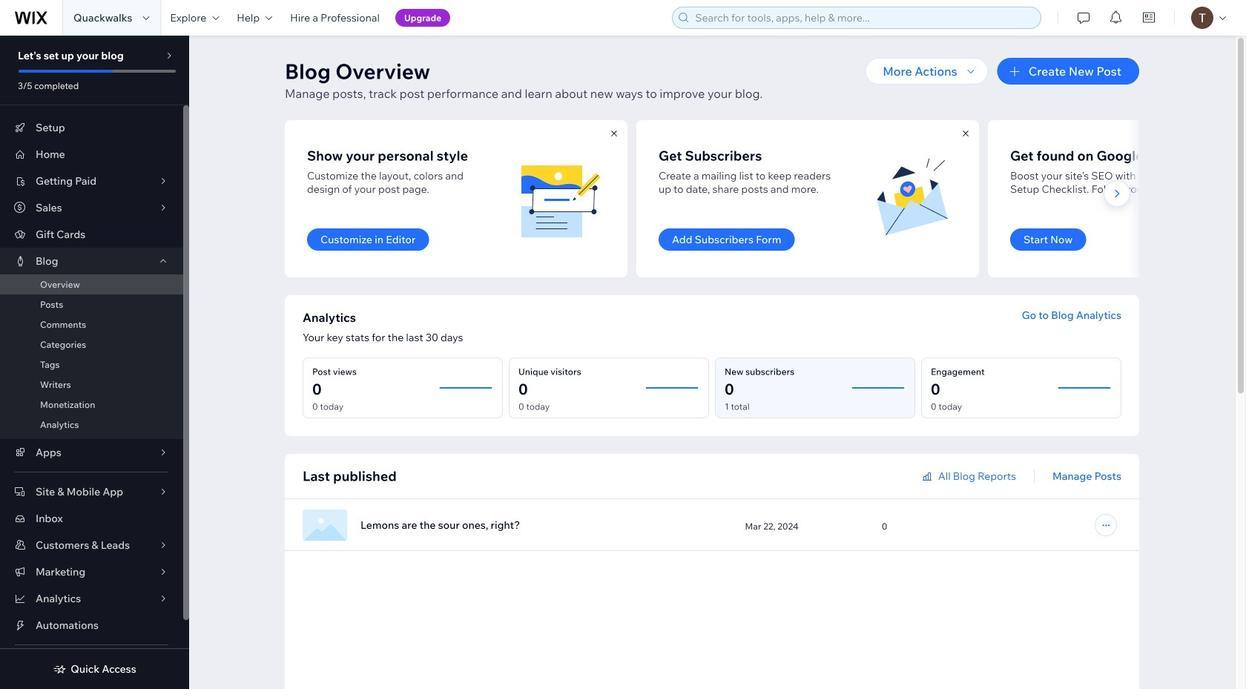 Task type: vqa. For each thing, say whether or not it's contained in the screenshot.
List
yes



Task type: describe. For each thing, give the bounding box(es) containing it.
blog overview.dealer.customize post page.title image
[[516, 154, 605, 243]]

Search for tools, apps, help & more... field
[[691, 7, 1037, 28]]

sidebar element
[[0, 36, 189, 689]]



Task type: locate. For each thing, give the bounding box(es) containing it.
blog overview.dealer.get subscribers.title image
[[868, 154, 957, 243]]

list
[[285, 120, 1246, 277]]



